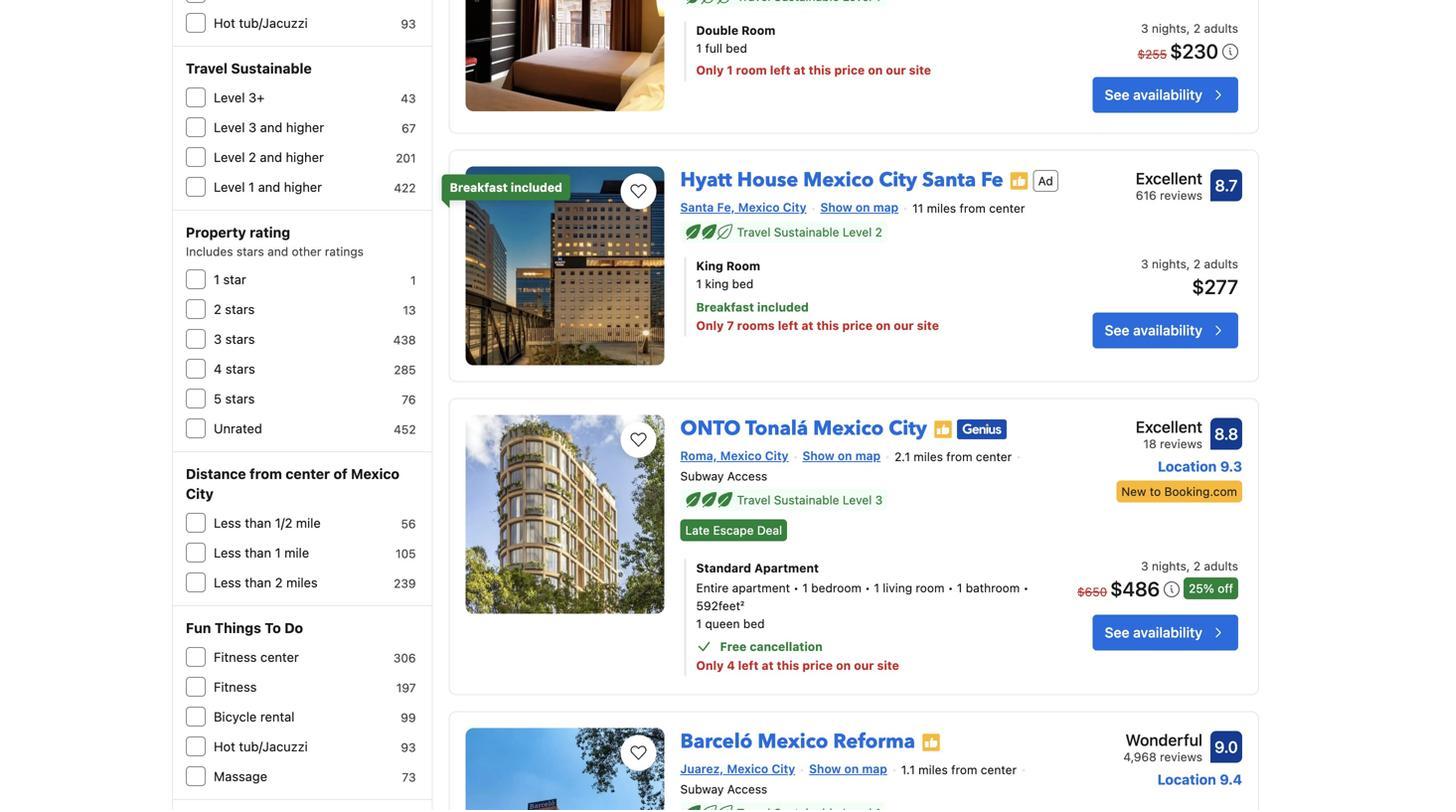 Task type: locate. For each thing, give the bounding box(es) containing it.
3 nights , 2 adults up 25%
[[1141, 559, 1239, 573]]

nights up $255
[[1152, 21, 1187, 35]]

entire
[[696, 581, 729, 595]]

2 3 nights , 2 adults from the top
[[1141, 559, 1239, 573]]

level for level 2 and higher
[[214, 150, 245, 165]]

hot
[[214, 15, 235, 30], [214, 739, 235, 754]]

adults up off
[[1204, 559, 1239, 573]]

1 horizontal spatial breakfast
[[696, 300, 754, 314]]

hyatt house mexico city santa fe
[[681, 166, 1004, 194]]

2 down "less than 1 mile"
[[275, 575, 283, 590]]

mexico up travel sustainable level 2
[[804, 166, 874, 194]]

this down king room link
[[817, 319, 839, 333]]

show down onto tonalá mexico city
[[803, 449, 835, 463]]

0 vertical spatial subway
[[681, 469, 724, 483]]

stars right 5 on the left of page
[[225, 391, 255, 406]]

1 subway from the top
[[681, 469, 724, 483]]

hotel catedral image
[[466, 0, 665, 111]]

2 93 from the top
[[401, 741, 416, 755]]

than up less than 2 miles
[[245, 545, 271, 560]]

mexico inside "link"
[[813, 415, 884, 442]]

,
[[1187, 21, 1190, 35], [1187, 257, 1190, 271], [1187, 559, 1190, 573]]

availability down $255
[[1134, 86, 1203, 103]]

map for tonalá
[[856, 449, 881, 463]]

1 vertical spatial higher
[[286, 150, 324, 165]]

, for $230
[[1187, 21, 1190, 35]]

0 vertical spatial our
[[886, 63, 906, 77]]

2 reviews from the top
[[1160, 437, 1203, 451]]

1/2
[[275, 515, 293, 530]]

, inside 3 nights , 2 adults $277
[[1187, 257, 1190, 271]]

3 , from the top
[[1187, 559, 1190, 573]]

2 vertical spatial site
[[877, 658, 900, 672]]

239
[[394, 577, 416, 591]]

3 than from the top
[[245, 575, 271, 590]]

1 vertical spatial mile
[[285, 545, 309, 560]]

availability for $486
[[1134, 624, 1203, 641]]

price
[[835, 63, 865, 77], [842, 319, 873, 333], [803, 658, 833, 672]]

room for 1 king bed
[[727, 259, 761, 273]]

2 than from the top
[[245, 545, 271, 560]]

ad
[[1039, 174, 1054, 188]]

76
[[402, 393, 416, 407]]

1 vertical spatial less
[[214, 545, 241, 560]]

double
[[696, 23, 739, 37]]

1 vertical spatial left
[[778, 319, 799, 333]]

0 vertical spatial excellent
[[1136, 169, 1203, 188]]

breakfast
[[450, 180, 508, 194], [696, 300, 754, 314]]

price down cancellation
[[803, 658, 833, 672]]

unrated
[[214, 421, 262, 436]]

travel up level 3+
[[186, 60, 228, 77]]

1 vertical spatial bed
[[732, 277, 754, 291]]

mexico right of at the left bottom of page
[[351, 466, 400, 482]]

miles for 1.1 miles from center subway access
[[919, 763, 948, 777]]

285
[[394, 363, 416, 377]]

0 vertical spatial breakfast
[[450, 180, 508, 194]]

than left 1/2
[[245, 515, 271, 530]]

0 vertical spatial see availability
[[1105, 86, 1203, 103]]

1 vertical spatial location
[[1158, 771, 1217, 788]]

level left 3+
[[214, 90, 245, 105]]

1 left queen
[[696, 617, 702, 631]]

99
[[401, 711, 416, 725]]

2 fitness from the top
[[214, 679, 257, 694]]

• down apartment at the bottom right
[[794, 581, 799, 595]]

nights down 616
[[1152, 257, 1187, 271]]

3 availability from the top
[[1134, 624, 1203, 641]]

1 vertical spatial only
[[696, 319, 724, 333]]

from inside 1.1 miles from center subway access
[[952, 763, 978, 777]]

less down "less than 1 mile"
[[214, 575, 241, 590]]

see availability link down 3 nights , 2 adults $277
[[1093, 313, 1239, 349]]

breakfast right 422
[[450, 180, 508, 194]]

includes
[[186, 245, 233, 258]]

center inside 1.1 miles from center subway access
[[981, 763, 1017, 777]]

0 vertical spatial location
[[1158, 458, 1217, 475]]

0 horizontal spatial room
[[736, 63, 767, 77]]

and down rating on the top of page
[[268, 245, 288, 258]]

0 vertical spatial this property is part of our preferred partner program. it's committed to providing excellent service and good value. it'll pay us a higher commission if you make a booking. image
[[1010, 171, 1030, 191]]

reviews inside excellent 18 reviews
[[1160, 437, 1203, 451]]

show on map for tonalá
[[803, 449, 881, 463]]

2 access from the top
[[727, 782, 768, 796]]

queen
[[705, 617, 740, 631]]

see availability
[[1105, 86, 1203, 103], [1105, 322, 1203, 339], [1105, 624, 1203, 641]]

show for house
[[821, 200, 853, 214]]

2 vertical spatial reviews
[[1160, 750, 1203, 764]]

3 nights from the top
[[1152, 559, 1187, 573]]

room
[[742, 23, 776, 37], [727, 259, 761, 273]]

adults up $277
[[1204, 257, 1239, 271]]

map left 11
[[874, 200, 899, 214]]

bed inside king room 1 king bed breakfast included only 7 rooms left at this price on our site
[[732, 277, 754, 291]]

stars for 3 stars
[[225, 332, 255, 346]]

3+
[[249, 90, 265, 105]]

level 3+
[[214, 90, 265, 105]]

1 see availability link from the top
[[1093, 77, 1239, 113]]

2 , from the top
[[1187, 257, 1190, 271]]

only 4 left at this price on our site
[[696, 658, 900, 672]]

1 only from the top
[[696, 63, 724, 77]]

access inside 2.1 miles from center subway access
[[727, 469, 768, 483]]

site
[[909, 63, 932, 77], [917, 319, 939, 333], [877, 658, 900, 672]]

and inside the property rating includes stars and other ratings
[[268, 245, 288, 258]]

santa down hyatt
[[681, 200, 714, 214]]

stars for 2 stars
[[225, 302, 255, 317]]

this property is part of our preferred partner program. it's committed to providing excellent service and good value. it'll pay us a higher commission if you make a booking. image
[[1010, 171, 1030, 191], [933, 419, 953, 439], [922, 733, 941, 753]]

0 vertical spatial room
[[736, 63, 767, 77]]

1 vertical spatial 3 nights , 2 adults
[[1141, 559, 1239, 573]]

197
[[396, 681, 416, 695]]

left down the free
[[738, 658, 759, 672]]

excellent element left 8.7
[[1136, 166, 1203, 190]]

438
[[393, 333, 416, 347]]

excellent for 8.7
[[1136, 169, 1203, 188]]

1 , from the top
[[1187, 21, 1190, 35]]

1 vertical spatial our
[[894, 319, 914, 333]]

double room 1 full bed only 1 room left at this price on our site
[[696, 23, 932, 77]]

on down king room link
[[876, 319, 891, 333]]

adults for $486
[[1204, 559, 1239, 573]]

map for house
[[874, 200, 899, 214]]

2 less from the top
[[214, 545, 241, 560]]

1 see availability from the top
[[1105, 86, 1203, 103]]

0 vertical spatial 93
[[401, 17, 416, 31]]

higher
[[286, 120, 324, 135], [286, 150, 324, 165], [284, 179, 322, 194]]

3 down 616
[[1141, 257, 1149, 271]]

less than 1 mile
[[214, 545, 309, 560]]

1 vertical spatial show on map
[[803, 449, 881, 463]]

fun things to do
[[186, 620, 303, 636]]

1 horizontal spatial santa
[[923, 166, 976, 194]]

and for 3
[[260, 120, 283, 135]]

higher down level 2 and higher
[[284, 179, 322, 194]]

0 vertical spatial this
[[809, 63, 832, 77]]

hot up travel sustainable
[[214, 15, 235, 30]]

2 adults from the top
[[1204, 257, 1239, 271]]

2 vertical spatial this
[[777, 658, 800, 672]]

miles up do
[[286, 575, 318, 590]]

1 vertical spatial breakfast
[[696, 300, 754, 314]]

1 vertical spatial than
[[245, 545, 271, 560]]

excellent
[[1136, 169, 1203, 188], [1136, 417, 1203, 436]]

scored 8.8 element
[[1211, 418, 1243, 450]]

1 vertical spatial subway
[[681, 782, 724, 796]]

2
[[1194, 21, 1201, 35], [249, 150, 256, 165], [875, 225, 883, 239], [1194, 257, 1201, 271], [214, 302, 221, 317], [1194, 559, 1201, 573], [275, 575, 283, 590]]

1 vertical spatial price
[[842, 319, 873, 333]]

• left bathroom
[[948, 581, 954, 595]]

less than 1/2 mile
[[214, 515, 321, 530]]

to
[[1150, 484, 1161, 498]]

2 subway from the top
[[681, 782, 724, 796]]

2 vertical spatial higher
[[284, 179, 322, 194]]

0 vertical spatial this property is part of our preferred partner program. it's committed to providing excellent service and good value. it'll pay us a higher commission if you make a booking. image
[[1010, 171, 1030, 191]]

our inside double room 1 full bed only 1 room left at this price on our site
[[886, 63, 906, 77]]

booking.com
[[1165, 484, 1238, 498]]

1 3 nights , 2 adults from the top
[[1141, 21, 1239, 35]]

stars down 3 stars
[[226, 361, 255, 376]]

3 see availability from the top
[[1105, 624, 1203, 641]]

tub/jacuzzi
[[239, 15, 308, 30], [239, 739, 308, 754]]

4
[[214, 361, 222, 376], [727, 658, 735, 672]]

1 adults from the top
[[1204, 21, 1239, 35]]

nights for $230
[[1152, 21, 1187, 35]]

1 left bathroom
[[957, 581, 963, 595]]

roma,
[[681, 449, 717, 463]]

2 vertical spatial show
[[809, 762, 841, 776]]

king
[[705, 277, 729, 291]]

0 vertical spatial included
[[511, 180, 563, 194]]

1 horizontal spatial room
[[916, 581, 945, 595]]

travel
[[186, 60, 228, 77], [737, 225, 771, 239], [737, 493, 771, 507]]

4,968
[[1124, 750, 1157, 764]]

67
[[402, 121, 416, 135]]

center
[[989, 201, 1025, 215], [976, 450, 1012, 464], [286, 466, 330, 482], [260, 650, 299, 665], [981, 763, 1017, 777]]

see availability link for $486
[[1093, 615, 1239, 651]]

105
[[396, 547, 416, 561]]

1 vertical spatial tub/jacuzzi
[[239, 739, 308, 754]]

stars for 5 stars
[[225, 391, 255, 406]]

hot tub/jacuzzi up travel sustainable
[[214, 15, 308, 30]]

1 vertical spatial sustainable
[[774, 225, 840, 239]]

2 vertical spatial only
[[696, 658, 724, 672]]

1 vertical spatial reviews
[[1160, 437, 1203, 451]]

0 vertical spatial room
[[742, 23, 776, 37]]

location
[[1158, 458, 1217, 475], [1158, 771, 1217, 788]]

3 reviews from the top
[[1160, 750, 1203, 764]]

2 nights from the top
[[1152, 257, 1187, 271]]

1 vertical spatial 93
[[401, 741, 416, 755]]

stars up 4 stars in the top left of the page
[[225, 332, 255, 346]]

show on map down reforma
[[809, 762, 888, 776]]

at inside double room 1 full bed only 1 room left at this price on our site
[[794, 63, 806, 77]]

mile for less than 1/2 mile
[[296, 515, 321, 530]]

0 vertical spatial hot tub/jacuzzi
[[214, 15, 308, 30]]

this down cancellation
[[777, 658, 800, 672]]

santa up 11 miles from center at the top of the page
[[923, 166, 976, 194]]

standard
[[696, 561, 752, 575]]

2 hot from the top
[[214, 739, 235, 754]]

1 reviews from the top
[[1160, 188, 1203, 202]]

map down reforma
[[862, 762, 888, 776]]

genius discounts available at this property. image
[[957, 419, 1007, 439], [957, 419, 1007, 439]]

santa
[[923, 166, 976, 194], [681, 200, 714, 214]]

excellent up 18
[[1136, 417, 1203, 436]]

bed right full
[[726, 41, 747, 55]]

1 less from the top
[[214, 515, 241, 530]]

cancellation
[[750, 640, 823, 653]]

center down to
[[260, 650, 299, 665]]

show on map for house
[[821, 200, 899, 214]]

2 vertical spatial ,
[[1187, 559, 1190, 573]]

2 see availability link from the top
[[1093, 313, 1239, 349]]

show for mexico
[[809, 762, 841, 776]]

higher for level 3 and higher
[[286, 120, 324, 135]]

onto tonalá mexico city link
[[681, 407, 927, 442]]

travel sustainable level 3
[[737, 493, 883, 507]]

0 vertical spatial mile
[[296, 515, 321, 530]]

2 excellent from the top
[[1136, 417, 1203, 436]]

location 9.3 new to booking.com
[[1122, 458, 1243, 498]]

0 vertical spatial travel
[[186, 60, 228, 77]]

1 than from the top
[[245, 515, 271, 530]]

1 availability from the top
[[1134, 86, 1203, 103]]

our down entire apartment • 1 bedroom • 1 living room • 1 bathroom • 592feet² 1 queen bed
[[854, 658, 874, 672]]

0 vertical spatial hot
[[214, 15, 235, 30]]

only down the free
[[696, 658, 724, 672]]

higher down "level 3 and higher"
[[286, 150, 324, 165]]

our inside king room 1 king bed breakfast included only 7 rooms left at this price on our site
[[894, 319, 914, 333]]

subway inside 2.1 miles from center subway access
[[681, 469, 724, 483]]

0 vertical spatial higher
[[286, 120, 324, 135]]

fitness for fitness
[[214, 679, 257, 694]]

1 vertical spatial excellent
[[1136, 417, 1203, 436]]

apartment
[[755, 561, 819, 575]]

bicycle
[[214, 709, 257, 724]]

2 vertical spatial see availability link
[[1093, 615, 1239, 651]]

rooms
[[737, 319, 775, 333]]

mile for less than 1 mile
[[285, 545, 309, 560]]

from
[[960, 201, 986, 215], [947, 450, 973, 464], [250, 466, 282, 482], [952, 763, 978, 777]]

0 vertical spatial site
[[909, 63, 932, 77]]

show down hyatt house mexico city santa fe
[[821, 200, 853, 214]]

bed up "free cancellation" on the bottom right of the page
[[744, 617, 765, 631]]

breakfast inside king room 1 king bed breakfast included only 7 rooms left at this price on our site
[[696, 300, 754, 314]]

level 2 and higher
[[214, 150, 324, 165]]

this property is part of our preferred partner program. it's committed to providing excellent service and good value. it'll pay us a higher commission if you make a booking. image
[[1010, 171, 1030, 191], [933, 419, 953, 439], [922, 733, 941, 753]]

2 vertical spatial see
[[1105, 624, 1130, 641]]

3 up $255
[[1141, 21, 1149, 35]]

3 nights , 2 adults up $230
[[1141, 21, 1239, 35]]

0 vertical spatial at
[[794, 63, 806, 77]]

reviews right 616
[[1160, 188, 1203, 202]]

reviews inside wonderful 4,968 reviews
[[1160, 750, 1203, 764]]

4 up 5 on the left of page
[[214, 361, 222, 376]]

see availability link for $230
[[1093, 77, 1239, 113]]

room inside double room 1 full bed only 1 room left at this price on our site
[[742, 23, 776, 37]]

1 vertical spatial map
[[856, 449, 881, 463]]

excellent up 616
[[1136, 169, 1203, 188]]

level for level 3 and higher
[[214, 120, 245, 135]]

1 vertical spatial fitness
[[214, 679, 257, 694]]

0 vertical spatial show
[[821, 200, 853, 214]]

miles inside 1.1 miles from center subway access
[[919, 763, 948, 777]]

1 vertical spatial see availability link
[[1093, 313, 1239, 349]]

tonalá
[[746, 415, 808, 442]]

nights for $486
[[1152, 559, 1187, 573]]

scored 8.7 element
[[1211, 169, 1243, 201]]

rating
[[250, 224, 290, 241]]

1 vertical spatial hot tub/jacuzzi
[[214, 739, 308, 754]]

2 hot tub/jacuzzi from the top
[[214, 739, 308, 754]]

access inside 1.1 miles from center subway access
[[727, 782, 768, 796]]

city up travel sustainable level 2
[[783, 200, 807, 214]]

subway inside 1.1 miles from center subway access
[[681, 782, 724, 796]]

1 vertical spatial this property is part of our preferred partner program. it's committed to providing excellent service and good value. it'll pay us a higher commission if you make a booking. image
[[933, 419, 953, 439]]

price inside double room 1 full bed only 1 room left at this price on our site
[[835, 63, 865, 77]]

room inside king room 1 king bed breakfast included only 7 rooms left at this price on our site
[[727, 259, 761, 273]]

1 nights from the top
[[1152, 21, 1187, 35]]

2 vertical spatial adults
[[1204, 559, 1239, 573]]

and
[[260, 120, 283, 135], [260, 150, 282, 165], [258, 179, 280, 194], [268, 245, 288, 258]]

less up "less than 1 mile"
[[214, 515, 241, 530]]

2 vertical spatial this property is part of our preferred partner program. it's committed to providing excellent service and good value. it'll pay us a higher commission if you make a booking. image
[[922, 733, 941, 753]]

subway for onto tonalá mexico city
[[681, 469, 724, 483]]

bed
[[726, 41, 747, 55], [732, 277, 754, 291], [744, 617, 765, 631]]

1 down apartment at the bottom right
[[803, 581, 808, 595]]

0 vertical spatial see availability link
[[1093, 77, 1239, 113]]

1 vertical spatial hot
[[214, 739, 235, 754]]

3 see from the top
[[1105, 624, 1130, 641]]

2 up 25%
[[1194, 559, 1201, 573]]

0 vertical spatial reviews
[[1160, 188, 1203, 202]]

city inside "link"
[[889, 415, 927, 442]]

1 left king
[[696, 277, 702, 291]]

1 vertical spatial access
[[727, 782, 768, 796]]

and for 1
[[258, 179, 280, 194]]

0 vertical spatial 3 nights , 2 adults
[[1141, 21, 1239, 35]]

than for 1/2
[[245, 515, 271, 530]]

this
[[809, 63, 832, 77], [817, 319, 839, 333], [777, 658, 800, 672]]

hot tub/jacuzzi down bicycle rental
[[214, 739, 308, 754]]

$650
[[1078, 585, 1108, 599]]

miles for 11 miles from center
[[927, 201, 957, 215]]

city
[[879, 166, 918, 194], [783, 200, 807, 214], [889, 415, 927, 442], [765, 449, 789, 463], [186, 486, 214, 502], [772, 762, 795, 776]]

$230
[[1170, 39, 1219, 62]]

new
[[1122, 484, 1147, 498]]

1 fitness from the top
[[214, 650, 257, 665]]

center inside 2.1 miles from center subway access
[[976, 450, 1012, 464]]

location for 9.3
[[1158, 458, 1217, 475]]

than down "less than 1 mile"
[[245, 575, 271, 590]]

0 horizontal spatial 4
[[214, 361, 222, 376]]

2 vertical spatial see availability
[[1105, 624, 1203, 641]]

this property is part of our preferred partner program. it's committed to providing excellent service and good value. it'll pay us a higher commission if you make a booking. image for hyatt house mexico city santa fe
[[1010, 171, 1030, 191]]

see availability link
[[1093, 77, 1239, 113], [1093, 313, 1239, 349], [1093, 615, 1239, 651]]

1 access from the top
[[727, 469, 768, 483]]

from inside 2.1 miles from center subway access
[[947, 450, 973, 464]]

location up booking.com on the bottom right of the page
[[1158, 458, 1217, 475]]

0 vertical spatial tub/jacuzzi
[[239, 15, 308, 30]]

2 see from the top
[[1105, 322, 1130, 339]]

miles right 1.1
[[919, 763, 948, 777]]

and down "level 3 and higher"
[[260, 150, 282, 165]]

3 inside 3 nights , 2 adults $277
[[1141, 257, 1149, 271]]

2 vertical spatial less
[[214, 575, 241, 590]]

from inside distance from center of mexico city
[[250, 466, 282, 482]]

3 nights , 2 adults for $486
[[1141, 559, 1239, 573]]

0 vertical spatial left
[[770, 63, 791, 77]]

1 tub/jacuzzi from the top
[[239, 15, 308, 30]]

1 vertical spatial room
[[916, 581, 945, 595]]

late escape deal
[[686, 523, 782, 537]]

2 vertical spatial nights
[[1152, 559, 1187, 573]]

0 vertical spatial ,
[[1187, 21, 1190, 35]]

reviews right 18
[[1160, 437, 1203, 451]]

site inside king room 1 king bed breakfast included only 7 rooms left at this price on our site
[[917, 319, 939, 333]]

our
[[886, 63, 906, 77], [894, 319, 914, 333], [854, 658, 874, 672]]

included
[[511, 180, 563, 194], [757, 300, 809, 314]]

1 left star
[[214, 272, 220, 287]]

2 vertical spatial bed
[[744, 617, 765, 631]]

included inside king room 1 king bed breakfast included only 7 rooms left at this price on our site
[[757, 300, 809, 314]]

left
[[770, 63, 791, 77], [778, 319, 799, 333], [738, 658, 759, 672]]

on inside king room 1 king bed breakfast included only 7 rooms left at this price on our site
[[876, 319, 891, 333]]

0 vertical spatial access
[[727, 469, 768, 483]]

access down the "juarez, mexico city"
[[727, 782, 768, 796]]

room right living
[[916, 581, 945, 595]]

subway
[[681, 469, 724, 483], [681, 782, 724, 796]]

4 • from the left
[[1024, 581, 1029, 595]]

1 vertical spatial nights
[[1152, 257, 1187, 271]]

at
[[794, 63, 806, 77], [802, 319, 814, 333], [762, 658, 774, 672]]

1 vertical spatial ,
[[1187, 257, 1190, 271]]

distance
[[186, 466, 246, 482]]

this property is part of our preferred partner program. it's committed to providing excellent service and good value. it'll pay us a higher commission if you make a booking. image for onto tonalá mexico city
[[933, 419, 953, 439]]

subway down juarez,
[[681, 782, 724, 796]]

travel sustainable
[[186, 60, 312, 77]]

2 down the 1 star
[[214, 302, 221, 317]]

1 vertical spatial availability
[[1134, 322, 1203, 339]]

at inside king room 1 king bed breakfast included only 7 rooms left at this price on our site
[[802, 319, 814, 333]]

higher for level 1 and higher
[[284, 179, 322, 194]]

wonderful
[[1126, 731, 1203, 749]]

1 vertical spatial show
[[803, 449, 835, 463]]

1 hot tub/jacuzzi from the top
[[214, 15, 308, 30]]

bed inside double room 1 full bed only 1 room left at this price on our site
[[726, 41, 747, 55]]

2 vertical spatial travel
[[737, 493, 771, 507]]

adults
[[1204, 21, 1239, 35], [1204, 257, 1239, 271], [1204, 559, 1239, 573]]

price down double room link on the top of the page
[[835, 63, 865, 77]]

2 only from the top
[[696, 319, 724, 333]]

0 vertical spatial less
[[214, 515, 241, 530]]

1 see from the top
[[1105, 86, 1130, 103]]

than for 2
[[245, 575, 271, 590]]

1 vertical spatial see availability
[[1105, 322, 1203, 339]]

bedroom
[[811, 581, 862, 595]]

show on map down onto tonalá mexico city
[[803, 449, 881, 463]]

hyatt house mexico city santa fe image
[[466, 166, 665, 365]]

wonderful element
[[1124, 728, 1203, 752]]

city down barceló mexico reforma
[[772, 762, 795, 776]]

mexico down barceló
[[727, 762, 769, 776]]

0 vertical spatial bed
[[726, 41, 747, 55]]

level
[[214, 90, 245, 105], [214, 120, 245, 135], [214, 150, 245, 165], [214, 179, 245, 194], [843, 225, 872, 239], [843, 493, 872, 507]]

sustainable up deal
[[774, 493, 840, 507]]

sustainable up 3+
[[231, 60, 312, 77]]

center right 1.1
[[981, 763, 1017, 777]]

city up 2.1 at bottom right
[[889, 415, 927, 442]]

25%
[[1189, 581, 1215, 595]]

2 vertical spatial show on map
[[809, 762, 888, 776]]

3 nights , 2 adults for $230
[[1141, 21, 1239, 35]]

mile right 1/2
[[296, 515, 321, 530]]

2 vertical spatial availability
[[1134, 624, 1203, 641]]

2 vertical spatial map
[[862, 762, 888, 776]]

2 vertical spatial at
[[762, 658, 774, 672]]

1 excellent from the top
[[1136, 169, 1203, 188]]

miles right 11
[[927, 201, 957, 215]]

left inside double room 1 full bed only 1 room left at this price on our site
[[770, 63, 791, 77]]

from for 11 miles from center
[[960, 201, 986, 215]]

1 vertical spatial room
[[727, 259, 761, 273]]

hot down bicycle
[[214, 739, 235, 754]]

availability down 3 nights , 2 adults $277
[[1134, 322, 1203, 339]]

level up property
[[214, 179, 245, 194]]

0 vertical spatial than
[[245, 515, 271, 530]]

3 less from the top
[[214, 575, 241, 590]]

2 availability from the top
[[1134, 322, 1203, 339]]

excellent element
[[1136, 166, 1203, 190], [1117, 415, 1203, 439]]

left down double room link on the top of the page
[[770, 63, 791, 77]]

see for $486
[[1105, 624, 1130, 641]]

3 adults from the top
[[1204, 559, 1239, 573]]

2 vertical spatial our
[[854, 658, 874, 672]]

2 vertical spatial sustainable
[[774, 493, 840, 507]]

5
[[214, 391, 222, 406]]

1 vertical spatial see
[[1105, 322, 1130, 339]]

0 vertical spatial adults
[[1204, 21, 1239, 35]]

location inside location 9.3 new to booking.com
[[1158, 458, 1217, 475]]

0 vertical spatial nights
[[1152, 21, 1187, 35]]

room for 1 full bed
[[742, 23, 776, 37]]

nights inside 3 nights , 2 adults $277
[[1152, 257, 1187, 271]]

see availability down $486
[[1105, 624, 1203, 641]]

our down double room link on the top of the page
[[886, 63, 906, 77]]

reviews down 'wonderful'
[[1160, 750, 1203, 764]]

stars down rating on the top of page
[[236, 245, 264, 258]]

306
[[394, 651, 416, 665]]

73
[[402, 770, 416, 784]]

3 see availability link from the top
[[1093, 615, 1239, 651]]

city up 11
[[879, 166, 918, 194]]

miles inside 2.1 miles from center subway access
[[914, 450, 943, 464]]

site down king room link
[[917, 319, 939, 333]]

site down entire apartment • 1 bedroom • 1 living room • 1 bathroom • 592feet² 1 queen bed
[[877, 658, 900, 672]]



Task type: describe. For each thing, give the bounding box(es) containing it.
1 up 13 in the left of the page
[[411, 273, 416, 287]]

room inside double room 1 full bed only 1 room left at this price on our site
[[736, 63, 767, 77]]

free
[[720, 640, 747, 653]]

excellent for 8.8
[[1136, 417, 1203, 436]]

roma, mexico city
[[681, 449, 789, 463]]

0 horizontal spatial breakfast
[[450, 180, 508, 194]]

escape
[[713, 523, 754, 537]]

property rating includes stars and other ratings
[[186, 224, 364, 258]]

bed for 1 king bed
[[732, 277, 754, 291]]

this inside double room 1 full bed only 1 room left at this price on our site
[[809, 63, 832, 77]]

things
[[215, 620, 261, 636]]

from for 1.1 miles from center subway access
[[952, 763, 978, 777]]

2 • from the left
[[865, 581, 871, 595]]

scored 9.0 element
[[1211, 731, 1243, 763]]

onto
[[681, 415, 741, 442]]

2 inside 3 nights , 2 adults $277
[[1194, 257, 1201, 271]]

excellent element for 8.7
[[1136, 166, 1203, 190]]

$486
[[1111, 577, 1160, 600]]

star
[[223, 272, 246, 287]]

center for 2.1 miles from center subway access
[[976, 450, 1012, 464]]

bed inside entire apartment • 1 bedroom • 1 living room • 1 bathroom • 592feet² 1 queen bed
[[744, 617, 765, 631]]

3 down 3+
[[249, 120, 257, 135]]

3 nights , 2 adults $277
[[1141, 257, 1239, 298]]

8.7
[[1215, 176, 1238, 195]]

breakfast included
[[450, 180, 563, 194]]

massage
[[214, 769, 267, 784]]

1 93 from the top
[[401, 17, 416, 31]]

and for 2
[[260, 150, 282, 165]]

other
[[292, 245, 322, 258]]

0 vertical spatial santa
[[923, 166, 976, 194]]

adults inside 3 nights , 2 adults $277
[[1204, 257, 1239, 271]]

property
[[186, 224, 246, 241]]

subway for barceló mexico reforma
[[681, 782, 724, 796]]

on down reforma
[[845, 762, 859, 776]]

11
[[913, 201, 924, 215]]

fitness center
[[214, 650, 299, 665]]

stars for 4 stars
[[226, 361, 255, 376]]

level up king room link
[[843, 225, 872, 239]]

9.3
[[1221, 458, 1243, 475]]

0 vertical spatial 4
[[214, 361, 222, 376]]

1 inside king room 1 king bed breakfast included only 7 rooms left at this price on our site
[[696, 277, 702, 291]]

bathroom
[[966, 581, 1020, 595]]

mexico down house
[[738, 200, 780, 214]]

fe,
[[717, 200, 735, 214]]

$277
[[1192, 275, 1239, 298]]

422
[[394, 181, 416, 195]]

show on map for mexico
[[809, 762, 888, 776]]

juarez, mexico city
[[681, 762, 795, 776]]

on down entire apartment • 1 bedroom • 1 living room • 1 bathroom • 592feet² 1 queen bed
[[836, 658, 851, 672]]

rental
[[260, 709, 295, 724]]

bed for 1 full bed
[[726, 41, 747, 55]]

8.8
[[1215, 424, 1239, 443]]

barceló mexico reforma
[[681, 728, 916, 755]]

1 • from the left
[[794, 581, 799, 595]]

2 vertical spatial this property is part of our preferred partner program. it's committed to providing excellent service and good value. it'll pay us a higher commission if you make a booking. image
[[922, 733, 941, 753]]

1.1
[[901, 763, 915, 777]]

1 vertical spatial santa
[[681, 200, 714, 214]]

4 stars
[[214, 361, 255, 376]]

fun
[[186, 620, 211, 636]]

reviews for barceló mexico reforma
[[1160, 750, 1203, 764]]

592feet²
[[696, 599, 745, 613]]

miles for 2.1 miles from center subway access
[[914, 450, 943, 464]]

mexico inside distance from center of mexico city
[[351, 466, 400, 482]]

than for 1
[[245, 545, 271, 560]]

616
[[1136, 188, 1157, 202]]

map for mexico
[[862, 762, 888, 776]]

excellent element for 8.8
[[1117, 415, 1203, 439]]

1 down 1/2
[[275, 545, 281, 560]]

room inside entire apartment • 1 bedroom • 1 living room • 1 bathroom • 592feet² 1 queen bed
[[916, 581, 945, 595]]

1 left full
[[696, 41, 702, 55]]

center inside distance from center of mexico city
[[286, 466, 330, 482]]

living
[[883, 581, 913, 595]]

less for less than 1/2 mile
[[214, 515, 241, 530]]

fitness for fitness center
[[214, 650, 257, 665]]

site inside double room 1 full bed only 1 room left at this price on our site
[[909, 63, 932, 77]]

city inside distance from center of mexico city
[[186, 486, 214, 502]]

see availability for $230
[[1105, 86, 1203, 103]]

2.1
[[895, 450, 911, 464]]

3 down 2.1 miles from center subway access
[[875, 493, 883, 507]]

left inside king room 1 king bed breakfast included only 7 rooms left at this price on our site
[[778, 319, 799, 333]]

on down onto tonalá mexico city
[[838, 449, 852, 463]]

2 vertical spatial left
[[738, 658, 759, 672]]

king
[[696, 259, 724, 273]]

excellent 616 reviews
[[1136, 169, 1203, 202]]

18
[[1144, 437, 1157, 451]]

fe
[[981, 166, 1004, 194]]

of
[[334, 466, 348, 482]]

less for less than 2 miles
[[214, 575, 241, 590]]

1 down level 2 and higher
[[249, 179, 255, 194]]

ratings
[[325, 245, 364, 258]]

2 up $230
[[1194, 21, 1201, 35]]

reviews for onto tonalá mexico city
[[1160, 437, 1203, 451]]

house
[[737, 166, 799, 194]]

free cancellation
[[720, 640, 823, 653]]

do
[[284, 620, 303, 636]]

on down hyatt house mexico city santa fe
[[856, 200, 870, 214]]

see for $230
[[1105, 86, 1130, 103]]

santa fe, mexico city
[[681, 200, 807, 214]]

hyatt house mexico city santa fe link
[[681, 158, 1004, 194]]

3 up $486
[[1141, 559, 1149, 573]]

center for 11 miles from center
[[989, 201, 1025, 215]]

2 stars
[[214, 302, 255, 317]]

mexico up the "juarez, mexico city"
[[758, 728, 829, 755]]

onto tonalá mexico city
[[681, 415, 927, 442]]

0 vertical spatial sustainable
[[231, 60, 312, 77]]

king room 1 king bed breakfast included only 7 rooms left at this price on our site
[[696, 259, 939, 333]]

this property is part of our preferred partner program. it's committed to providing excellent service and good value. it'll pay us a higher commission if you make a booking. image for onto tonalá mexico city
[[933, 419, 953, 439]]

3 • from the left
[[948, 581, 954, 595]]

travel sustainable level 2
[[737, 225, 883, 239]]

access for onto
[[727, 469, 768, 483]]

2 vertical spatial price
[[803, 658, 833, 672]]

9.4
[[1220, 771, 1243, 788]]

1 left living
[[874, 581, 880, 595]]

location for 9.4
[[1158, 771, 1217, 788]]

level for level 3+
[[214, 90, 245, 105]]

level for level 1 and higher
[[214, 179, 245, 194]]

1 horizontal spatial 4
[[727, 658, 735, 672]]

less for less than 1 mile
[[214, 545, 241, 560]]

2 up level 1 and higher
[[249, 150, 256, 165]]

travel for hyatt
[[737, 225, 771, 239]]

sustainable for hyatt
[[774, 225, 840, 239]]

entire apartment • 1 bedroom • 1 living room • 1 bathroom • 592feet² 1 queen bed
[[696, 581, 1029, 631]]

452
[[394, 423, 416, 436]]

sustainable for onto
[[774, 493, 840, 507]]

0 horizontal spatial included
[[511, 180, 563, 194]]

2 tub/jacuzzi from the top
[[239, 739, 308, 754]]

mexico down onto
[[721, 449, 762, 463]]

from for 2.1 miles from center subway access
[[947, 450, 973, 464]]

$255
[[1138, 47, 1167, 61]]

3 stars
[[214, 332, 255, 346]]

reviews inside excellent 616 reviews
[[1160, 188, 1203, 202]]

only inside double room 1 full bed only 1 room left at this price on our site
[[696, 63, 724, 77]]

to
[[265, 620, 281, 636]]

56
[[401, 517, 416, 531]]

wonderful 4,968 reviews
[[1124, 731, 1203, 764]]

juarez,
[[681, 762, 724, 776]]

excellent 18 reviews
[[1136, 417, 1203, 451]]

city down tonalá
[[765, 449, 789, 463]]

1 hot from the top
[[214, 15, 235, 30]]

higher for level 2 and higher
[[286, 150, 324, 165]]

standard apartment
[[696, 561, 819, 575]]

2 see availability from the top
[[1105, 322, 1203, 339]]

201
[[396, 151, 416, 165]]

late
[[686, 523, 710, 537]]

on inside double room 1 full bed only 1 room left at this price on our site
[[868, 63, 883, 77]]

full
[[705, 41, 723, 55]]

this inside king room 1 king bed breakfast included only 7 rooms left at this price on our site
[[817, 319, 839, 333]]

1 down 'double'
[[727, 63, 733, 77]]

access for barceló
[[727, 782, 768, 796]]

barceló
[[681, 728, 753, 755]]

only inside king room 1 king bed breakfast included only 7 rooms left at this price on our site
[[696, 319, 724, 333]]

onto tonalá mexico city image
[[466, 415, 665, 614]]

level 3 and higher
[[214, 120, 324, 135]]

7
[[727, 319, 734, 333]]

this property is part of our preferred partner program. it's committed to providing excellent service and good value. it'll pay us a higher commission if you make a booking. image for hyatt house mexico city santa fe
[[1010, 171, 1030, 191]]

standard apartment link
[[696, 559, 1032, 577]]

distance from center of mexico city
[[186, 466, 400, 502]]

, for $486
[[1187, 559, 1190, 573]]

3 down 2 stars
[[214, 332, 222, 346]]

travel for onto
[[737, 493, 771, 507]]

availability for $230
[[1134, 86, 1203, 103]]

adults for $230
[[1204, 21, 1239, 35]]

price inside king room 1 king bed breakfast included only 7 rooms left at this price on our site
[[842, 319, 873, 333]]

show for tonalá
[[803, 449, 835, 463]]

2 up king room link
[[875, 225, 883, 239]]

center for 1.1 miles from center subway access
[[981, 763, 1017, 777]]

see availability for $486
[[1105, 624, 1203, 641]]

stars inside the property rating includes stars and other ratings
[[236, 245, 264, 258]]

level down 2.1 miles from center subway access
[[843, 493, 872, 507]]

3 only from the top
[[696, 658, 724, 672]]

hyatt
[[681, 166, 732, 194]]

2.1 miles from center subway access
[[681, 450, 1012, 483]]



Task type: vqa. For each thing, say whether or not it's contained in the screenshot.
left within the King Room 1 King Bed Breakfast Included Only 7 Rooms Left At This Price On Our Site
yes



